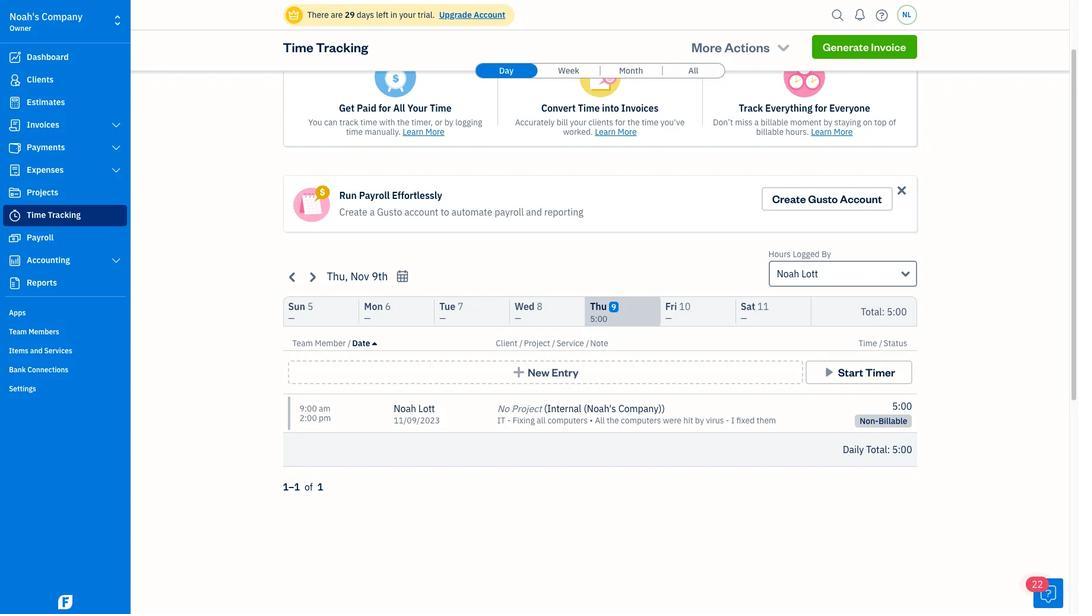 Task type: locate. For each thing, give the bounding box(es) containing it.
track for track time and never lose another billable minute
[[399, 23, 445, 46]]

2 vertical spatial and
[[30, 346, 43, 355]]

lott for noah lott
[[802, 268, 818, 280]]

time up clients
[[578, 102, 600, 114]]

— inside mon 6 —
[[364, 313, 371, 324]]

the inside accurately bill your clients for the time you've worked.
[[628, 117, 640, 128]]

1 horizontal spatial -
[[726, 415, 730, 426]]

clients link
[[3, 69, 127, 91]]

0 horizontal spatial payroll
[[27, 232, 54, 243]]

9:00 am 2:00 pm
[[300, 403, 331, 423]]

never
[[526, 23, 573, 46]]

noah inside noah lott 11/09/2023
[[394, 403, 416, 415]]

learn right hours.
[[811, 126, 832, 137]]

1 horizontal spatial track
[[739, 102, 763, 114]]

team down apps
[[9, 327, 27, 336]]

create
[[772, 192, 806, 205], [339, 206, 368, 218]]

1 horizontal spatial computers
[[621, 415, 661, 426]]

0 horizontal spatial computers
[[548, 415, 588, 426]]

0 vertical spatial of
[[889, 117, 896, 128]]

your
[[408, 102, 428, 114]]

track down 'trial.'
[[399, 23, 445, 46]]

0 horizontal spatial your
[[399, 10, 416, 20]]

reporting
[[544, 206, 584, 218]]

1 vertical spatial account
[[840, 192, 882, 205]]

close image
[[895, 184, 909, 197]]

for for all
[[379, 102, 391, 114]]

time up "or"
[[430, 102, 452, 114]]

: up 'time / status'
[[882, 306, 885, 317]]

3 / from the left
[[552, 338, 556, 349]]

create down 'run'
[[339, 206, 368, 218]]

1 horizontal spatial tracking
[[316, 39, 368, 55]]

learn more down everyone
[[811, 126, 853, 137]]

of
[[889, 117, 896, 128], [305, 481, 313, 493]]

invoices inside main element
[[27, 119, 59, 130]]

/ left note
[[586, 338, 589, 349]]

2 vertical spatial chevron large down image
[[111, 256, 122, 265]]

don't
[[713, 117, 733, 128]]

1 vertical spatial noah
[[394, 403, 416, 415]]

expense image
[[8, 165, 22, 176]]

0 vertical spatial create
[[772, 192, 806, 205]]

2 vertical spatial all
[[595, 415, 605, 426]]

0 vertical spatial :
[[882, 306, 885, 317]]

1 learn more from the left
[[403, 126, 445, 137]]

— down mon
[[364, 313, 371, 324]]

or
[[435, 117, 443, 128]]

gusto left account
[[377, 206, 402, 218]]

5:00 inside thu 9 5:00
[[590, 314, 608, 324]]

3 chevron large down image from the top
[[111, 256, 122, 265]]

worked.
[[563, 126, 593, 137]]

0 vertical spatial invoices
[[622, 102, 659, 114]]

0 horizontal spatial and
[[30, 346, 43, 355]]

billable up daily total : 5:00
[[879, 416, 908, 426]]

and right payroll
[[526, 206, 542, 218]]

0 horizontal spatial lott
[[419, 403, 435, 415]]

— inside sat 11 —
[[741, 313, 747, 324]]

there
[[307, 10, 329, 20]]

crown image
[[288, 9, 300, 21]]

date link
[[352, 338, 377, 349]]

non-
[[860, 416, 879, 426]]

expenses link
[[3, 160, 127, 181]]

track
[[340, 117, 359, 128]]

0 vertical spatial payroll
[[359, 189, 390, 201]]

0 horizontal spatial learn more
[[403, 126, 445, 137]]

everything
[[766, 102, 813, 114]]

0 horizontal spatial create
[[339, 206, 368, 218]]

create inside run payroll effortlessly create a gusto account to automate payroll and reporting
[[339, 206, 368, 218]]

billable left hours.
[[756, 126, 784, 137]]

the for invoices
[[628, 117, 640, 128]]

0 horizontal spatial gusto
[[377, 206, 402, 218]]

get
[[339, 102, 355, 114]]

2 / from the left
[[520, 338, 523, 349]]

lott down logged
[[802, 268, 818, 280]]

1 vertical spatial lott
[[419, 403, 435, 415]]

the down (noah's
[[607, 415, 619, 426]]

0 horizontal spatial time tracking
[[27, 210, 81, 220]]

time tracking
[[283, 39, 368, 55], [27, 210, 81, 220]]

project up fixing
[[512, 403, 542, 415]]

more down 'your'
[[426, 126, 445, 137]]

6
[[385, 300, 391, 312]]

2 horizontal spatial for
[[815, 102, 827, 114]]

by inside no project ( internal (noah's company) ) it - fixing all computers • all the computers were hit by virus - i fixed them
[[695, 415, 704, 426]]

estimates link
[[3, 92, 127, 113]]

time left "you've"
[[642, 117, 659, 128]]

company
[[42, 11, 83, 23]]

1 vertical spatial tracking
[[48, 210, 81, 220]]

4 / from the left
[[586, 338, 589, 349]]

2 horizontal spatial all
[[689, 65, 699, 76]]

client / project / service / note
[[496, 338, 608, 349]]

computers down internal
[[548, 415, 588, 426]]

5 / from the left
[[879, 338, 883, 349]]

2 horizontal spatial learn
[[811, 126, 832, 137]]

lott inside dropdown button
[[802, 268, 818, 280]]

1 horizontal spatial and
[[492, 23, 522, 46]]

freshbooks image
[[56, 595, 75, 609]]

gusto inside run payroll effortlessly create a gusto account to automate payroll and reporting
[[377, 206, 402, 218]]

payments link
[[3, 137, 127, 159]]

tracking down projects link
[[48, 210, 81, 220]]

(noah's
[[584, 403, 616, 415]]

2 — from the left
[[364, 313, 371, 324]]

1 horizontal spatial account
[[840, 192, 882, 205]]

all right •
[[595, 415, 605, 426]]

create up 'hours'
[[772, 192, 806, 205]]

and inside main element
[[30, 346, 43, 355]]

0 vertical spatial chevron large down image
[[111, 121, 122, 130]]

noah down 'hours'
[[777, 268, 800, 280]]

1 vertical spatial time tracking
[[27, 210, 81, 220]]

learn more down into
[[595, 126, 637, 137]]

0 horizontal spatial by
[[445, 117, 454, 128]]

learn down into
[[595, 126, 616, 137]]

status
[[884, 338, 908, 349]]

lott inside noah lott 11/09/2023
[[419, 403, 435, 415]]

start timer
[[838, 365, 896, 379]]

the
[[397, 117, 410, 128], [628, 117, 640, 128], [607, 415, 619, 426]]

0 horizontal spatial learn
[[403, 126, 424, 137]]

chevrondown image
[[776, 39, 792, 55]]

— inside wed 8 —
[[515, 313, 521, 324]]

noah up 11/09/2023
[[394, 403, 416, 415]]

gusto up by at right top
[[808, 192, 838, 205]]

1 horizontal spatial lott
[[802, 268, 818, 280]]

0 vertical spatial team
[[9, 327, 27, 336]]

them
[[757, 415, 776, 426]]

5 — from the left
[[666, 313, 672, 324]]

- left i
[[726, 415, 730, 426]]

a inside run payroll effortlessly create a gusto account to automate payroll and reporting
[[370, 206, 375, 218]]

/ left service
[[552, 338, 556, 349]]

by left staying
[[824, 117, 833, 128]]

were
[[663, 415, 682, 426]]

2 horizontal spatial by
[[824, 117, 833, 128]]

for down into
[[615, 117, 626, 128]]

2 chevron large down image from the top
[[111, 143, 122, 153]]

1 horizontal spatial your
[[570, 117, 587, 128]]

1 vertical spatial invoices
[[27, 119, 59, 130]]

time down paid
[[360, 117, 377, 128]]

the right with
[[397, 117, 410, 128]]

resource center badge image
[[1034, 578, 1064, 608]]

payroll
[[359, 189, 390, 201], [27, 232, 54, 243]]

a right miss
[[755, 117, 759, 128]]

0 horizontal spatial of
[[305, 481, 313, 493]]

0 vertical spatial total
[[861, 306, 882, 317]]

paid
[[357, 102, 377, 114]]

1 vertical spatial a
[[370, 206, 375, 218]]

lott up 11/09/2023
[[419, 403, 435, 415]]

2 computers from the left
[[621, 415, 661, 426]]

1 vertical spatial payroll
[[27, 232, 54, 243]]

0 horizontal spatial noah
[[394, 403, 416, 415]]

1 horizontal spatial learn more
[[595, 126, 637, 137]]

9th
[[372, 270, 388, 283]]

1 vertical spatial of
[[305, 481, 313, 493]]

)
[[662, 403, 665, 415]]

/ left date
[[348, 338, 351, 349]]

by right "or"
[[445, 117, 454, 128]]

- right it
[[508, 415, 511, 426]]

total right daily
[[866, 444, 888, 455]]

payroll inside main element
[[27, 232, 54, 243]]

service link
[[557, 338, 586, 349]]

11
[[758, 300, 769, 312]]

for up moment
[[815, 102, 827, 114]]

1 horizontal spatial payroll
[[359, 189, 390, 201]]

0 horizontal spatial the
[[397, 117, 410, 128]]

1 vertical spatial team
[[292, 338, 313, 349]]

more right clients
[[618, 126, 637, 137]]

time left status at the bottom right of the page
[[859, 338, 878, 349]]

10
[[679, 300, 691, 312]]

company)
[[619, 403, 662, 415]]

5:00 up status at the bottom right of the page
[[887, 306, 907, 317]]

computers down company)
[[621, 415, 661, 426]]

learn down 'your'
[[403, 126, 424, 137]]

project up new
[[524, 338, 550, 349]]

— down sat
[[741, 313, 747, 324]]

the inside you can track time with the timer, or by logging time manually.
[[397, 117, 410, 128]]

invoice image
[[8, 119, 22, 131]]

1 — from the left
[[288, 313, 295, 324]]

1 chevron large down image from the top
[[111, 121, 122, 130]]

computers
[[548, 415, 588, 426], [621, 415, 661, 426]]

2 learn from the left
[[595, 126, 616, 137]]

3 — from the left
[[440, 313, 446, 324]]

0 vertical spatial noah
[[777, 268, 800, 280]]

5:00 down "thu" on the right
[[590, 314, 608, 324]]

noah's company owner
[[10, 11, 83, 33]]

2 horizontal spatial learn more
[[811, 126, 853, 137]]

9:00
[[300, 403, 317, 414]]

2 learn more from the left
[[595, 126, 637, 137]]

month
[[619, 65, 643, 76]]

timer,
[[412, 117, 433, 128]]

minute
[[747, 23, 801, 46]]

— down tue
[[440, 313, 446, 324]]

1 horizontal spatial invoices
[[622, 102, 659, 114]]

tracking
[[316, 39, 368, 55], [48, 210, 81, 220]]

account
[[405, 206, 439, 218]]

apps
[[9, 308, 26, 317]]

for
[[379, 102, 391, 114], [815, 102, 827, 114], [615, 117, 626, 128]]

— for sun
[[288, 313, 295, 324]]

1 horizontal spatial learn
[[595, 126, 616, 137]]

upgrade account link
[[437, 10, 506, 20]]

0 vertical spatial project
[[524, 338, 550, 349]]

1 horizontal spatial all
[[595, 415, 605, 426]]

generate invoice
[[823, 40, 907, 53]]

for up with
[[379, 102, 391, 114]]

: right daily
[[888, 444, 890, 455]]

search image
[[829, 6, 848, 24]]

0 vertical spatial and
[[492, 23, 522, 46]]

/ left status at the bottom right of the page
[[879, 338, 883, 349]]

miss
[[735, 117, 753, 128]]

noah for noah lott
[[777, 268, 800, 280]]

by right hit
[[695, 415, 704, 426]]

choose a date image
[[396, 270, 409, 283]]

1 computers from the left
[[548, 415, 588, 426]]

0 vertical spatial track
[[399, 23, 445, 46]]

1 vertical spatial all
[[393, 102, 405, 114]]

sat
[[741, 300, 756, 312]]

2 horizontal spatial and
[[526, 206, 542, 218]]

time
[[448, 23, 489, 46], [283, 39, 314, 55], [430, 102, 452, 114], [578, 102, 600, 114], [27, 210, 46, 220], [859, 338, 878, 349]]

payroll up accounting at the top
[[27, 232, 54, 243]]

more down everyone
[[834, 126, 853, 137]]

0 horizontal spatial team
[[9, 327, 27, 336]]

reports
[[27, 277, 57, 288]]

0 horizontal spatial all
[[393, 102, 405, 114]]

account
[[474, 10, 506, 20], [840, 192, 882, 205]]

your right bill
[[570, 117, 587, 128]]

1 horizontal spatial the
[[607, 415, 619, 426]]

7
[[458, 300, 464, 312]]

payment image
[[8, 142, 22, 154]]

1 horizontal spatial create
[[772, 192, 806, 205]]

don't miss a billable moment by staying on top of billable hours.
[[713, 117, 896, 137]]

invoices right into
[[622, 102, 659, 114]]

project link
[[524, 338, 552, 349]]

1 horizontal spatial gusto
[[808, 192, 838, 205]]

1 horizontal spatial for
[[615, 117, 626, 128]]

start timer button
[[806, 360, 912, 384]]

1 vertical spatial project
[[512, 403, 542, 415]]

account right upgrade
[[474, 10, 506, 20]]

convert time into invoices image
[[579, 56, 621, 97]]

— down sun
[[288, 313, 295, 324]]

all
[[537, 415, 546, 426]]

track up miss
[[739, 102, 763, 114]]

team inside team members link
[[9, 327, 27, 336]]

1 vertical spatial your
[[570, 117, 587, 128]]

your right in
[[399, 10, 416, 20]]

run payroll effortlessly create a gusto account to automate payroll and reporting
[[339, 189, 584, 218]]

time right timer image
[[27, 210, 46, 220]]

1 horizontal spatial by
[[695, 415, 704, 426]]

1 horizontal spatial :
[[888, 444, 890, 455]]

0 horizontal spatial -
[[508, 415, 511, 426]]

chevron large down image
[[111, 121, 122, 130], [111, 143, 122, 153], [111, 256, 122, 265]]

noah inside "noah lott" dropdown button
[[777, 268, 800, 280]]

3 learn more from the left
[[811, 126, 853, 137]]

1 vertical spatial track
[[739, 102, 763, 114]]

— inside tue 7 —
[[440, 313, 446, 324]]

/ right client on the bottom of page
[[520, 338, 523, 349]]

1 horizontal spatial a
[[755, 117, 759, 128]]

projects link
[[3, 182, 127, 204]]

0 vertical spatial all
[[689, 65, 699, 76]]

all down billable
[[689, 65, 699, 76]]

sun
[[288, 300, 305, 312]]

0 vertical spatial time tracking
[[283, 39, 368, 55]]

and up day link
[[492, 23, 522, 46]]

5:00 down 5:00 non-billable
[[893, 444, 912, 455]]

of left the 1
[[305, 481, 313, 493]]

time tracking down projects link
[[27, 210, 81, 220]]

1 horizontal spatial team
[[292, 338, 313, 349]]

invoices
[[622, 102, 659, 114], [27, 119, 59, 130]]

team left "member"
[[292, 338, 313, 349]]

a left account
[[370, 206, 375, 218]]

0 horizontal spatial for
[[379, 102, 391, 114]]

4 — from the left
[[515, 313, 521, 324]]

convert time into invoices
[[541, 102, 659, 114]]

of right top
[[889, 117, 896, 128]]

trial.
[[418, 10, 435, 20]]

— down wed
[[515, 313, 521, 324]]

gusto inside create gusto account button
[[808, 192, 838, 205]]

0 horizontal spatial tracking
[[48, 210, 81, 220]]

all left 'your'
[[393, 102, 405, 114]]

learn more down 'your'
[[403, 126, 445, 137]]

with
[[379, 117, 395, 128]]

learn more
[[403, 126, 445, 137], [595, 126, 637, 137], [811, 126, 853, 137]]

— inside sun 5 —
[[288, 313, 295, 324]]

noah lott
[[777, 268, 818, 280]]

tracking down the are
[[316, 39, 368, 55]]

0 horizontal spatial track
[[399, 23, 445, 46]]

more up all link
[[692, 39, 722, 55]]

0 vertical spatial a
[[755, 117, 759, 128]]

2 horizontal spatial the
[[628, 117, 640, 128]]

chevron large down image inside invoices link
[[111, 121, 122, 130]]

lott
[[802, 268, 818, 280], [419, 403, 435, 415]]

1 vertical spatial and
[[526, 206, 542, 218]]

0 horizontal spatial a
[[370, 206, 375, 218]]

1 horizontal spatial noah
[[777, 268, 800, 280]]

wed 8 —
[[515, 300, 543, 324]]

1 learn from the left
[[403, 126, 424, 137]]

generate invoice button
[[812, 35, 917, 59]]

more inside dropdown button
[[692, 39, 722, 55]]

22 button
[[1026, 577, 1064, 608]]

time tracking inside main element
[[27, 210, 81, 220]]

can
[[324, 117, 338, 128]]

•
[[590, 415, 593, 426]]

the right clients
[[628, 117, 640, 128]]

3 learn from the left
[[811, 126, 832, 137]]

sun 5 —
[[288, 300, 313, 324]]

billable inside 5:00 non-billable
[[879, 416, 908, 426]]

total up time link
[[861, 306, 882, 317]]

0 vertical spatial tracking
[[316, 39, 368, 55]]

virus
[[706, 415, 724, 426]]

manually.
[[365, 126, 401, 137]]

mon 6 —
[[364, 300, 391, 324]]

learn for invoices
[[595, 126, 616, 137]]

staying
[[835, 117, 861, 128]]

6 — from the left
[[741, 313, 747, 324]]

timer image
[[8, 210, 22, 222]]

items and services link
[[3, 341, 127, 359]]

account left close image
[[840, 192, 882, 205]]

invoices link
[[3, 115, 127, 136]]

invoices up payments
[[27, 119, 59, 130]]

track for track everything for everyone
[[739, 102, 763, 114]]

0 vertical spatial lott
[[802, 268, 818, 280]]

1 horizontal spatial of
[[889, 117, 896, 128]]

1 vertical spatial chevron large down image
[[111, 143, 122, 153]]

5:00 down timer
[[893, 400, 912, 412]]

hit
[[684, 415, 693, 426]]

and right the items
[[30, 346, 43, 355]]

0 horizontal spatial account
[[474, 10, 506, 20]]

1 vertical spatial gusto
[[377, 206, 402, 218]]

tracking inside main element
[[48, 210, 81, 220]]

1 vertical spatial create
[[339, 206, 368, 218]]

— inside fri 10 —
[[666, 313, 672, 324]]

0 vertical spatial gusto
[[808, 192, 838, 205]]

thu 9 5:00
[[590, 300, 617, 324]]

chevron large down image for payments
[[111, 143, 122, 153]]

— down fri
[[666, 313, 672, 324]]

0 horizontal spatial invoices
[[27, 119, 59, 130]]

payroll right 'run'
[[359, 189, 390, 201]]

time tracking down there
[[283, 39, 368, 55]]



Task type: describe. For each thing, give the bounding box(es) containing it.
— for tue
[[440, 313, 446, 324]]

new
[[528, 365, 550, 379]]

noah lott button
[[769, 261, 917, 287]]

week link
[[538, 64, 600, 78]]

service
[[557, 338, 584, 349]]

thu
[[590, 300, 607, 312]]

track everything for everyone
[[739, 102, 871, 114]]

tue 7 —
[[440, 300, 464, 324]]

by
[[822, 249, 831, 260]]

learn more for everyone
[[811, 126, 853, 137]]

no
[[498, 403, 510, 415]]

1 / from the left
[[348, 338, 351, 349]]

previous day image
[[286, 270, 300, 284]]

the for all
[[397, 117, 410, 128]]

new entry button
[[288, 360, 803, 384]]

your inside accurately bill your clients for the time you've worked.
[[570, 117, 587, 128]]

1 horizontal spatial time tracking
[[283, 39, 368, 55]]

moment
[[790, 117, 822, 128]]

— for fri
[[666, 313, 672, 324]]

by inside don't miss a billable moment by staying on top of billable hours.
[[824, 117, 833, 128]]

tue
[[440, 300, 456, 312]]

1 vertical spatial :
[[888, 444, 890, 455]]

noah for noah lott 11/09/2023
[[394, 403, 416, 415]]

you can track time with the timer, or by logging time manually.
[[308, 117, 482, 137]]

you
[[308, 117, 322, 128]]

fri 10 —
[[666, 300, 691, 324]]

payroll link
[[3, 227, 127, 249]]

— for mon
[[364, 313, 371, 324]]

thu,
[[327, 270, 348, 283]]

more for track everything for everyone
[[834, 126, 853, 137]]

status link
[[884, 338, 908, 349]]

more for get paid for all your time
[[426, 126, 445, 137]]

1–1 of 1
[[283, 481, 323, 493]]

wed
[[515, 300, 535, 312]]

for for everyone
[[815, 102, 827, 114]]

team members link
[[3, 322, 127, 340]]

bank connections
[[9, 365, 68, 374]]

time down upgrade account link
[[448, 23, 489, 46]]

the inside no project ( internal (noah's company) ) it - fixing all computers • all the computers were hit by virus - i fixed them
[[607, 415, 619, 426]]

nov
[[351, 270, 369, 283]]

accurately bill your clients for the time you've worked.
[[515, 117, 685, 137]]

for inside accurately bill your clients for the time you've worked.
[[615, 117, 626, 128]]

get paid for all your time image
[[375, 56, 416, 97]]

team for team members
[[9, 327, 27, 336]]

more actions button
[[681, 33, 803, 61]]

a inside don't miss a billable moment by staying on top of billable hours.
[[755, 117, 759, 128]]

create inside button
[[772, 192, 806, 205]]

client image
[[8, 74, 22, 86]]

dashboard image
[[8, 52, 22, 64]]

29
[[345, 10, 355, 20]]

estimate image
[[8, 97, 22, 109]]

effortlessly
[[392, 189, 442, 201]]

fixed
[[737, 415, 755, 426]]

members
[[29, 327, 59, 336]]

1
[[318, 481, 323, 493]]

lose
[[576, 23, 614, 46]]

2 - from the left
[[726, 415, 730, 426]]

time inside accurately bill your clients for the time you've worked.
[[642, 117, 659, 128]]

lott for noah lott 11/09/2023
[[419, 403, 435, 415]]

invoice
[[871, 40, 907, 53]]

services
[[44, 346, 72, 355]]

project inside no project ( internal (noah's company) ) it - fixing all computers • all the computers were hit by virus - i fixed them
[[512, 403, 542, 415]]

— for wed
[[515, 313, 521, 324]]

5:00 inside 5:00 non-billable
[[893, 400, 912, 412]]

more for convert time into invoices
[[618, 126, 637, 137]]

reports link
[[3, 273, 127, 294]]

1 vertical spatial total
[[866, 444, 888, 455]]

upgrade
[[439, 10, 472, 20]]

report image
[[8, 277, 22, 289]]

0 horizontal spatial :
[[882, 306, 885, 317]]

of inside don't miss a billable moment by staying on top of billable hours.
[[889, 117, 896, 128]]

8
[[537, 300, 543, 312]]

member
[[315, 338, 346, 349]]

dashboard link
[[3, 47, 127, 68]]

all inside no project ( internal (noah's company) ) it - fixing all computers • all the computers were hit by virus - i fixed them
[[595, 415, 605, 426]]

time down "get"
[[346, 126, 363, 137]]

total : 5:00
[[861, 306, 907, 317]]

note
[[590, 338, 608, 349]]

0 vertical spatial your
[[399, 10, 416, 20]]

learn for all
[[403, 126, 424, 137]]

no project ( internal (noah's company) ) it - fixing all computers • all the computers were hit by virus - i fixed them
[[498, 403, 776, 426]]

payroll inside run payroll effortlessly create a gusto account to automate payroll and reporting
[[359, 189, 390, 201]]

go to help image
[[873, 6, 892, 24]]

by inside you can track time with the timer, or by logging time manually.
[[445, 117, 454, 128]]

money image
[[8, 232, 22, 244]]

1 - from the left
[[508, 415, 511, 426]]

day link
[[476, 64, 537, 78]]

track everything for everyone image
[[784, 56, 826, 97]]

estimates
[[27, 97, 65, 107]]

daily total : 5:00
[[843, 444, 912, 455]]

plus image
[[512, 366, 526, 378]]

5:00 non-billable
[[860, 400, 912, 426]]

timer
[[866, 365, 896, 379]]

accounting
[[27, 255, 70, 265]]

and inside run payroll effortlessly create a gusto account to automate payroll and reporting
[[526, 206, 542, 218]]

time down crown icon
[[283, 39, 314, 55]]

all link
[[663, 64, 725, 78]]

day
[[499, 65, 514, 76]]

0 vertical spatial account
[[474, 10, 506, 20]]

nl
[[903, 10, 912, 19]]

caretup image
[[372, 339, 377, 348]]

accounting link
[[3, 250, 127, 271]]

daily
[[843, 444, 864, 455]]

learn more for invoices
[[595, 126, 637, 137]]

close image
[[895, 21, 909, 34]]

2:00
[[300, 413, 317, 423]]

team member /
[[292, 338, 351, 349]]

hours logged by
[[769, 249, 831, 260]]

into
[[602, 102, 619, 114]]

project image
[[8, 187, 22, 199]]

pm
[[319, 413, 331, 423]]

chevron large down image for accounting
[[111, 256, 122, 265]]

thu, nov 9th
[[327, 270, 388, 283]]

team for team member /
[[292, 338, 313, 349]]

learn more for all
[[403, 126, 445, 137]]

i
[[731, 415, 735, 426]]

account inside button
[[840, 192, 882, 205]]

chevron large down image
[[111, 166, 122, 175]]

— for sat
[[741, 313, 747, 324]]

logged
[[793, 249, 820, 260]]

date
[[352, 338, 370, 349]]

chart image
[[8, 255, 22, 267]]

month link
[[600, 64, 662, 78]]

main element
[[0, 0, 160, 614]]

time link
[[859, 338, 879, 349]]

everyone
[[830, 102, 871, 114]]

play image
[[823, 366, 836, 378]]

5
[[308, 300, 313, 312]]

time inside main element
[[27, 210, 46, 220]]

on
[[863, 117, 873, 128]]

notifications image
[[851, 3, 870, 27]]

chevron large down image for invoices
[[111, 121, 122, 130]]

learn for everyone
[[811, 126, 832, 137]]

payments
[[27, 142, 65, 153]]

billable down everything
[[761, 117, 789, 128]]

new entry
[[528, 365, 579, 379]]

next day image
[[306, 270, 319, 284]]

am
[[319, 403, 331, 414]]



Task type: vqa. For each thing, say whether or not it's contained in the screenshot.
Team to the left
yes



